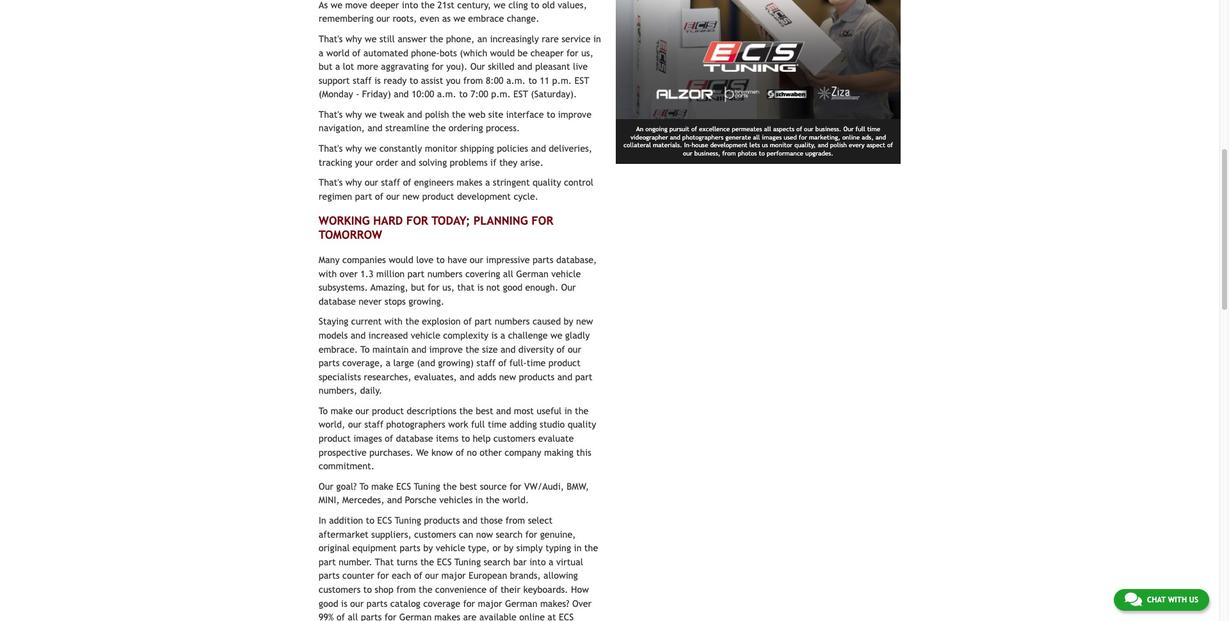 Task type: vqa. For each thing, say whether or not it's contained in the screenshot.
NO Lifetime Replacement
no



Task type: locate. For each thing, give the bounding box(es) containing it.
our
[[376, 13, 390, 24], [804, 126, 814, 133], [683, 150, 693, 157], [365, 177, 378, 188], [386, 191, 400, 202], [470, 254, 483, 265], [568, 344, 581, 354], [356, 405, 369, 416], [348, 419, 362, 430], [425, 570, 439, 581], [350, 598, 364, 609]]

that's up regimen
[[319, 177, 343, 188]]

videographer
[[631, 134, 668, 141]]

0 horizontal spatial p.m.
[[491, 89, 511, 99]]

staff inside that's why our staff of engineers makes a stringent quality control regimen part of our new product development cycle.
[[381, 177, 400, 188]]

mercedes,
[[342, 495, 384, 505]]

a.m. down skilled
[[506, 75, 526, 86]]

solving
[[419, 157, 447, 168]]

useful
[[537, 405, 562, 416]]

monitor inside that's why we constantly monitor shipping policies and deliveries, tracking your order       and solving problems if they arise.
[[425, 143, 457, 154]]

0 vertical spatial photographers
[[682, 134, 724, 141]]

tuning
[[414, 481, 440, 492], [395, 515, 421, 526], [455, 556, 481, 567]]

with inside staying current with the explosion of part numbers caused by new models and increased       vehicle complexity is a challenge we gladly embrace. to maintain and improve the size and       diversity of our parts coverage, a large (and growing) staff of full-time product specialists       researches, evaluates, and adds new products and part numbers, daily.
[[385, 316, 403, 327]]

2 vertical spatial customers
[[319, 584, 361, 595]]

4 that's from the top
[[319, 177, 343, 188]]

performance
[[767, 150, 804, 157]]

the up the coverage
[[419, 584, 433, 595]]

that's up world
[[319, 33, 343, 44]]

the right turns
[[420, 556, 434, 567]]

part right regimen
[[355, 191, 372, 202]]

that's inside that's why we constantly monitor shipping policies and deliveries, tracking your order       and solving problems if they arise.
[[319, 143, 343, 154]]

staff inside that's why we still answer the phone, an increasingly rare service in a world of       automated phone-bots (which would be cheaper for us, but a lot more aggravating for you).       our skilled and pleasant live support staff is ready to assist you from 8:00 a.m. to       11 p.m. est (monday - friday) and 10:00 a.m. to 7:00 p.m. est (saturday).
[[353, 75, 372, 86]]

challenge
[[508, 330, 548, 341]]

our inside many companies would love to have our impressive parts database, with over 1.3 million part       numbers covering all german vehicle subsystems. amazing, but for us, that is not good enough.       our database never stops growing.
[[470, 254, 483, 265]]

part down original at the bottom
[[319, 556, 336, 567]]

from
[[463, 75, 483, 86], [722, 150, 736, 157], [506, 515, 525, 526], [396, 584, 416, 595]]

original
[[319, 542, 350, 553]]

0 vertical spatial good
[[503, 282, 523, 293]]

2 horizontal spatial new
[[576, 316, 593, 327]]

that's why our staff of engineers makes a stringent quality control regimen part of our new product development cycle.
[[319, 177, 594, 202]]

ordering
[[449, 123, 483, 133]]

1 vertical spatial to
[[319, 405, 328, 416]]

interface
[[506, 109, 544, 120]]

1 vertical spatial us,
[[442, 282, 455, 293]]

generate
[[726, 134, 751, 141]]

why inside that's why we still answer the phone, an increasingly rare service in a world of       automated phone-bots (which would be cheaper for us, but a lot more aggravating for you).       our skilled and pleasant live support staff is ready to assist you from 8:00 a.m. to       11 p.m. est (monday - friday) and 10:00 a.m. to 7:00 p.m. est (saturday).
[[346, 33, 362, 44]]

and left most
[[496, 405, 511, 416]]

1 vertical spatial german
[[505, 598, 538, 609]]

current
[[351, 316, 382, 327]]

that's why we still answer the phone, an increasingly rare service in a world of       automated phone-bots (which would be cheaper for us, but a lot more aggravating for you).       our skilled and pleasant live support staff is ready to assist you from 8:00 a.m. to       11 p.m. est (monday - friday) and 10:00 a.m. to 7:00 p.m. est (saturday).
[[319, 33, 601, 99]]

1 vertical spatial photographers
[[386, 419, 446, 430]]

1 horizontal spatial into
[[530, 556, 546, 567]]

all inside many companies would love to have our impressive parts database, with over 1.3 million part       numbers covering all german vehicle subsystems. amazing, but for us, that is not good enough.       our database never stops growing.
[[503, 268, 513, 279]]

photographers inside an ongoing pursuit of excellence permeates all aspects of our business. our full time videographer and photographers generate all images used for marketing, online ads, and collateral materials. in-house development lets us monitor quality, and polish every aspect of our business, from photos to performance upgrades.
[[682, 134, 724, 141]]

numbers
[[427, 268, 463, 279], [495, 316, 530, 327]]

products down vehicles
[[424, 515, 460, 526]]

their
[[501, 584, 521, 595]]

know
[[432, 447, 453, 458]]

full-
[[510, 357, 527, 368]]

control
[[564, 177, 594, 188]]

items
[[436, 433, 459, 444]]

2 vertical spatial tuning
[[455, 556, 481, 567]]

why inside that's why our staff of engineers makes a stringent quality control regimen part of our new product development cycle.
[[346, 177, 362, 188]]

never
[[359, 296, 382, 307]]

p.m.
[[552, 75, 572, 86], [491, 89, 511, 99]]

1 horizontal spatial photographers
[[682, 134, 724, 141]]

the up even
[[421, 0, 435, 10]]

staff up purchases.
[[364, 419, 384, 430]]

is left not
[[477, 282, 484, 293]]

to
[[531, 0, 539, 10], [410, 75, 418, 86], [528, 75, 537, 86], [459, 89, 468, 99], [547, 109, 555, 120], [759, 150, 765, 157], [436, 254, 445, 265], [461, 433, 470, 444], [366, 515, 374, 526], [363, 584, 372, 595]]

for
[[567, 47, 579, 58], [432, 61, 444, 72], [799, 134, 807, 141], [406, 214, 428, 227], [532, 214, 553, 227], [428, 282, 440, 293], [510, 481, 522, 492], [525, 529, 537, 540], [377, 570, 389, 581], [463, 598, 475, 609], [385, 612, 397, 621]]

german
[[516, 268, 549, 279], [505, 598, 538, 609], [399, 612, 432, 621]]

improve
[[558, 109, 592, 120], [429, 344, 463, 354]]

1 horizontal spatial major
[[478, 598, 502, 609]]

2 vertical spatial to
[[360, 481, 369, 492]]

no
[[467, 447, 477, 458]]

p.m. down 8:00
[[491, 89, 511, 99]]

1 vertical spatial but
[[411, 282, 425, 293]]

in down source
[[475, 495, 483, 505]]

polish down online
[[830, 142, 847, 149]]

0 vertical spatial polish
[[425, 109, 449, 120]]

0 horizontal spatial polish
[[425, 109, 449, 120]]

and inside to make our product descriptions the best and most useful in the world, our staff       photographers work full time adding studio quality product images of database items to       help customers evaluate prospective purchases. we know of no other company making this commitment.
[[496, 405, 511, 416]]

catalog
[[390, 598, 421, 609]]

2 vertical spatial ecs
[[437, 556, 452, 567]]

1 horizontal spatial ecs
[[396, 481, 411, 492]]

1 vertical spatial est
[[514, 89, 528, 99]]

new inside that's why our staff of engineers makes a stringent quality control regimen part of our new product development cycle.
[[403, 191, 419, 202]]

tracking
[[319, 157, 352, 168]]

they
[[499, 157, 518, 168]]

2 vertical spatial german
[[399, 612, 432, 621]]

4 why from the top
[[346, 177, 362, 188]]

into up roots,
[[402, 0, 418, 10]]

1 horizontal spatial would
[[490, 47, 515, 58]]

good up 99%
[[319, 598, 338, 609]]

in up virtual
[[574, 542, 582, 553]]

0 horizontal spatial improve
[[429, 344, 463, 354]]

increased
[[368, 330, 408, 341]]

1 horizontal spatial products
[[519, 371, 555, 382]]

images up purchases.
[[354, 433, 382, 444]]

makes down the coverage
[[434, 612, 460, 621]]

in inside in addition to ecs tuning products and those from select aftermarket suppliers, customers       can now search for genuine, original equipment parts by vehicle type, or by simply typing       in the part number. that turns the ecs tuning search bar into a virtual parts counter for       each of our major european brands, allowing customers to shop from the convenience of       their keyboards. how good is our parts catalog coverage for major german makes? over 99% of all parts for german makes are available online
[[574, 542, 582, 553]]

1 vertical spatial polish
[[830, 142, 847, 149]]

german up enough.
[[516, 268, 549, 279]]

over
[[572, 598, 592, 609]]

house
[[692, 142, 708, 149]]

major up available on the bottom left
[[478, 598, 502, 609]]

0 vertical spatial tuning
[[414, 481, 440, 492]]

database up we
[[396, 433, 433, 444]]

0 horizontal spatial would
[[389, 254, 414, 265]]

0 vertical spatial time
[[867, 126, 881, 133]]

1 vertical spatial ecs
[[377, 515, 392, 526]]

to up coverage,
[[361, 344, 370, 354]]

0 horizontal spatial with
[[319, 268, 337, 279]]

2 horizontal spatial ecs
[[437, 556, 452, 567]]

1 vertical spatial full
[[471, 419, 485, 430]]

quality inside that's why our staff of engineers makes a stringent quality control regimen part of our new product development cycle.
[[533, 177, 561, 188]]

for inside many companies would love to have our impressive parts database, with over 1.3 million part       numbers covering all german vehicle subsystems. amazing, but for us, that is not good enough.       our database never stops growing.
[[428, 282, 440, 293]]

est up interface
[[514, 89, 528, 99]]

0 horizontal spatial ecs
[[377, 515, 392, 526]]

1 horizontal spatial good
[[503, 282, 523, 293]]

an ongoing pursuit of excellence permeates all aspects of our business. our full time videographer and photographers generate all images used for marketing, online ads, and collateral materials. in-house development lets us monitor quality, and polish every aspect of our business, from photos to performance upgrades.
[[624, 126, 893, 157]]

that's inside that's why our staff of engineers makes a stringent quality control regimen part of our new product development cycle.
[[319, 177, 343, 188]]

1 horizontal spatial a.m.
[[506, 75, 526, 86]]

0 vertical spatial database
[[319, 296, 356, 307]]

our down the counter
[[350, 598, 364, 609]]

lets
[[750, 142, 760, 149]]

products inside staying current with the explosion of part numbers caused by new models and increased       vehicle complexity is a challenge we gladly embrace. to maintain and improve the size and       diversity of our parts coverage, a large (and growing) staff of full-time product specialists       researches, evaluates, and adds new products and part numbers, daily.
[[519, 371, 555, 382]]

1 horizontal spatial improve
[[558, 109, 592, 120]]

0 vertical spatial products
[[519, 371, 555, 382]]

0 vertical spatial improve
[[558, 109, 592, 120]]

skilled
[[488, 61, 515, 72]]

why for staff
[[346, 177, 362, 188]]

why for still
[[346, 33, 362, 44]]

a.m. down you
[[437, 89, 456, 99]]

is up 'size'
[[491, 330, 498, 341]]

monitor up performance
[[770, 142, 793, 149]]

available
[[479, 612, 517, 621]]

0 vertical spatial to
[[361, 344, 370, 354]]

from inside that's why we still answer the phone, an increasingly rare service in a world of       automated phone-bots (which would be cheaper for us, but a lot more aggravating for you).       our skilled and pleasant live support staff is ready to assist you from 8:00 a.m. to       11 p.m. est (monday - friday) and 10:00 a.m. to 7:00 p.m. est (saturday).
[[463, 75, 483, 86]]

0 vertical spatial but
[[319, 61, 333, 72]]

0 vertical spatial numbers
[[427, 268, 463, 279]]

0 vertical spatial vehicle
[[551, 268, 581, 279]]

from up 7:00
[[463, 75, 483, 86]]

0 horizontal spatial quality
[[533, 177, 561, 188]]

explosion
[[422, 316, 461, 327]]

1 horizontal spatial monitor
[[770, 142, 793, 149]]

numbers down "have"
[[427, 268, 463, 279]]

customers up company
[[494, 433, 535, 444]]

make up mercedes,
[[371, 481, 394, 492]]

0 horizontal spatial monitor
[[425, 143, 457, 154]]

and down tweak
[[368, 123, 383, 133]]

a inside in addition to ecs tuning products and those from select aftermarket suppliers, customers       can now search for genuine, original equipment parts by vehicle type, or by simply typing       in the part number. that turns the ecs tuning search bar into a virtual parts counter for       each of our major european brands, allowing customers to shop from the convenience of       their keyboards. how good is our parts catalog coverage for major german makes? over 99% of all parts for german makes are available online
[[549, 556, 554, 567]]

0 horizontal spatial time
[[488, 419, 507, 430]]

suppliers,
[[371, 529, 412, 540]]

why inside that's why we constantly monitor shipping policies and deliveries, tracking your order       and solving problems if they arise.
[[346, 143, 362, 154]]

0 vertical spatial us,
[[581, 47, 593, 58]]

and inside our goal? to make ecs tuning the best source for vw/audi, bmw, mini, mercedes, and       porsche vehicles in the world.
[[387, 495, 402, 505]]

the inside that's why we still answer the phone, an increasingly rare service in a world of       automated phone-bots (which would be cheaper for us, but a lot more aggravating for you).       our skilled and pleasant live support staff is ready to assist you from 8:00 a.m. to       11 p.m. est (monday - friday) and 10:00 a.m. to 7:00 p.m. est (saturday).
[[430, 33, 443, 44]]

11
[[540, 75, 550, 86]]

(monday
[[319, 89, 353, 99]]

of inside that's why we still answer the phone, an increasingly rare service in a world of       automated phone-bots (which would be cheaper for us, but a lot more aggravating for you).       our skilled and pleasant live support staff is ready to assist you from 8:00 a.m. to       11 p.m. est (monday - friday) and 10:00 a.m. to 7:00 p.m. est (saturday).
[[352, 47, 361, 58]]

0 horizontal spatial full
[[471, 419, 485, 430]]

best inside our goal? to make ecs tuning the best source for vw/audi, bmw, mini, mercedes, and       porsche vehicles in the world.
[[460, 481, 477, 492]]

a.m.
[[506, 75, 526, 86], [437, 89, 456, 99]]

business.
[[816, 126, 842, 133]]

to inside to make our product descriptions the best and most useful in the world, our staff       photographers work full time adding studio quality product images of database items to       help customers evaluate prospective purchases. we know of no other company making this commitment.
[[319, 405, 328, 416]]

0 vertical spatial new
[[403, 191, 419, 202]]

amazing,
[[371, 282, 408, 293]]

us, left that
[[442, 282, 455, 293]]

why down your
[[346, 177, 362, 188]]

1 vertical spatial would
[[389, 254, 414, 265]]

3 why from the top
[[346, 143, 362, 154]]

every
[[849, 142, 865, 149]]

vehicle inside in addition to ecs tuning products and those from select aftermarket suppliers, customers       can now search for genuine, original equipment parts by vehicle type, or by simply typing       in the part number. that turns the ecs tuning search bar into a virtual parts counter for       each of our major european brands, allowing customers to shop from the convenience of       their keyboards. how good is our parts catalog coverage for major german makes? over 99% of all parts for german makes are available online
[[436, 542, 465, 553]]

development
[[710, 142, 748, 149], [457, 191, 511, 202]]

aggravating
[[381, 61, 429, 72]]

all right 99%
[[348, 612, 358, 621]]

german down their
[[505, 598, 538, 609]]

1 horizontal spatial polish
[[830, 142, 847, 149]]

0 horizontal spatial by
[[423, 542, 433, 553]]

vehicle inside many companies would love to have our impressive parts database, with over 1.3 million part       numbers covering all german vehicle subsystems. amazing, but for us, that is not good enough.       our database never stops growing.
[[551, 268, 581, 279]]

1 vertical spatial p.m.
[[491, 89, 511, 99]]

1 vertical spatial with
[[385, 316, 403, 327]]

for inside our goal? to make ecs tuning the best source for vw/audi, bmw, mini, mercedes, and       porsche vehicles in the world.
[[510, 481, 522, 492]]

images inside an ongoing pursuit of excellence permeates all aspects of our business. our full time videographer and photographers generate all images used for marketing, online ads, and collateral materials. in-house development lets us monitor quality, and polish every aspect of our business, from photos to performance upgrades.
[[762, 134, 782, 141]]

0 horizontal spatial good
[[319, 598, 338, 609]]

a up researches,
[[386, 357, 391, 368]]

problems
[[450, 157, 488, 168]]

excellence
[[699, 126, 730, 133]]

2 why from the top
[[346, 109, 362, 120]]

why inside that's why we tweak and polish the web site interface to improve navigation, and streamline       the ordering process.
[[346, 109, 362, 120]]

but inside many companies would love to have our impressive parts database, with over 1.3 million part       numbers covering all german vehicle subsystems. amazing, but for us, that is not good enough.       our database never stops growing.
[[411, 282, 425, 293]]

search
[[496, 529, 523, 540], [484, 556, 511, 567]]

to right love
[[436, 254, 445, 265]]

would inside many companies would love to have our impressive parts database, with over 1.3 million part       numbers covering all german vehicle subsystems. amazing, but for us, that is not good enough.       our database never stops growing.
[[389, 254, 414, 265]]

time inside staying current with the explosion of part numbers caused by new models and increased       vehicle complexity is a challenge we gladly embrace. to maintain and improve the size and       diversity of our parts coverage, a large (and growing) staff of full-time product specialists       researches, evaluates, and adds new products and part numbers, daily.
[[527, 357, 546, 368]]

2 that's from the top
[[319, 109, 343, 120]]

1 vertical spatial products
[[424, 515, 460, 526]]

0 vertical spatial would
[[490, 47, 515, 58]]

monitor inside an ongoing pursuit of excellence permeates all aspects of our business. our full time videographer and photographers generate all images used for marketing, online ads, and collateral materials. in-house development lets us monitor quality, and polish every aspect of our business, from photos to performance upgrades.
[[770, 142, 793, 149]]

used
[[784, 134, 797, 141]]

streamline
[[385, 123, 429, 133]]

0 horizontal spatial into
[[402, 0, 418, 10]]

with inside many companies would love to have our impressive parts database, with over 1.3 million part       numbers covering all german vehicle subsystems. amazing, but for us, that is not good enough.       our database never stops growing.
[[319, 268, 337, 279]]

adds
[[478, 371, 496, 382]]

0 vertical spatial p.m.
[[552, 75, 572, 86]]

bmw,
[[567, 481, 589, 492]]

0 horizontal spatial database
[[319, 296, 356, 307]]

diversity
[[518, 344, 554, 354]]

0 horizontal spatial major
[[442, 570, 466, 581]]

time inside an ongoing pursuit of excellence permeates all aspects of our business. our full time videographer and photographers generate all images used for marketing, online ads, and collateral materials. in-house development lets us monitor quality, and polish every aspect of our business, from photos to performance upgrades.
[[867, 126, 881, 133]]

1 vertical spatial improve
[[429, 344, 463, 354]]

studio
[[540, 419, 565, 430]]

photographers inside to make our product descriptions the best and most useful in the world, our staff       photographers work full time adding studio quality product images of database items to       help customers evaluate prospective purchases. we know of no other company making this commitment.
[[386, 419, 446, 430]]

to
[[361, 344, 370, 354], [319, 405, 328, 416], [360, 481, 369, 492]]

all inside in addition to ecs tuning products and those from select aftermarket suppliers, customers       can now search for genuine, original equipment parts by vehicle type, or by simply typing       in the part number. that turns the ecs tuning search bar into a virtual parts counter for       each of our major european brands, allowing customers to shop from the convenience of       their keyboards. how good is our parts catalog coverage for major german makes? over 99% of all parts for german makes are available online
[[348, 612, 358, 621]]

0 vertical spatial customers
[[494, 433, 535, 444]]

coverage,
[[342, 357, 383, 368]]

2 horizontal spatial by
[[564, 316, 574, 327]]

product down gladly
[[549, 357, 581, 368]]

daily.
[[360, 385, 382, 396]]

0 vertical spatial best
[[476, 405, 493, 416]]

0 vertical spatial full
[[856, 126, 865, 133]]

1 horizontal spatial est
[[575, 75, 589, 86]]

vehicle down can
[[436, 542, 465, 553]]

german down catalog
[[399, 612, 432, 621]]

best inside to make our product descriptions the best and most useful in the world, our staff       photographers work full time adding studio quality product images of database items to       help customers evaluate prospective purchases. we know of no other company making this commitment.
[[476, 405, 493, 416]]

comments image
[[1125, 592, 1142, 607]]

2 horizontal spatial with
[[1168, 595, 1187, 604]]

est down live
[[575, 75, 589, 86]]

good right not
[[503, 282, 523, 293]]

0 horizontal spatial us,
[[442, 282, 455, 293]]

why for tweak
[[346, 109, 362, 120]]

and inside in addition to ecs tuning products and those from select aftermarket suppliers, customers       can now search for genuine, original equipment parts by vehicle type, or by simply typing       in the part number. that turns the ecs tuning search bar into a virtual parts counter for       each of our major european brands, allowing customers to shop from the convenience of       their keyboards. how good is our parts catalog coverage for major german makes? over 99% of all parts for german makes are available online
[[463, 515, 478, 526]]

quality up this
[[568, 419, 596, 430]]

our up online
[[844, 126, 854, 133]]

if
[[491, 157, 497, 168]]

1 horizontal spatial new
[[499, 371, 516, 382]]

vehicle inside staying current with the explosion of part numbers caused by new models and increased       vehicle complexity is a challenge we gladly embrace. to maintain and improve the size and       diversity of our parts coverage, a large (and growing) staff of full-time product specialists       researches, evaluates, and adds new products and part numbers, daily.
[[411, 330, 440, 341]]

0 horizontal spatial photographers
[[386, 419, 446, 430]]

that's up navigation,
[[319, 109, 343, 120]]

0 horizontal spatial but
[[319, 61, 333, 72]]

allowing
[[544, 570, 578, 581]]

best up vehicles
[[460, 481, 477, 492]]

to inside as we move deeper into the 21st century, we cling to old values, remembering our roots,       even as we embrace change.
[[531, 0, 539, 10]]

makes down problems
[[457, 177, 483, 188]]

parts inside many companies would love to have our impressive parts database, with over 1.3 million part       numbers covering all german vehicle subsystems. amazing, but for us, that is not good enough.       our database never stops growing.
[[533, 254, 554, 265]]

staff up adds
[[477, 357, 496, 368]]

customers inside to make our product descriptions the best and most useful in the world, our staff       photographers work full time adding studio quality product images of database items to       help customers evaluate prospective purchases. we know of no other company making this commitment.
[[494, 433, 535, 444]]

2 vertical spatial time
[[488, 419, 507, 430]]

1 horizontal spatial us,
[[581, 47, 593, 58]]

assist
[[421, 75, 443, 86]]

into inside in addition to ecs tuning products and those from select aftermarket suppliers, customers       can now search for genuine, original equipment parts by vehicle type, or by simply typing       in the part number. that turns the ecs tuning search bar into a virtual parts counter for       each of our major european brands, allowing customers to shop from the convenience of       their keyboards. how good is our parts catalog coverage for major german makes? over 99% of all parts for german makes are available online
[[530, 556, 546, 567]]

tuning up porsche at the left
[[414, 481, 440, 492]]

part
[[355, 191, 372, 202], [407, 268, 425, 279], [475, 316, 492, 327], [575, 371, 593, 382], [319, 556, 336, 567]]

we inside that's why we constantly monitor shipping policies and deliveries, tracking your order       and solving problems if they arise.
[[365, 143, 377, 154]]

for up quality,
[[799, 134, 807, 141]]

photographers
[[682, 134, 724, 141], [386, 419, 446, 430]]

1 vertical spatial best
[[460, 481, 477, 492]]

tuning down type,
[[455, 556, 481, 567]]

with down many
[[319, 268, 337, 279]]

tuning up suppliers,
[[395, 515, 421, 526]]

new down engineers
[[403, 191, 419, 202]]

our down deeper
[[376, 13, 390, 24]]

enough.
[[525, 282, 558, 293]]

many companies would love to have our impressive parts database, with over 1.3 million part       numbers covering all german vehicle subsystems. amazing, but for us, that is not good enough.       our database never stops growing.
[[319, 254, 597, 307]]

0 vertical spatial with
[[319, 268, 337, 279]]

2 horizontal spatial customers
[[494, 433, 535, 444]]

0 horizontal spatial new
[[403, 191, 419, 202]]

that's inside that's why we still answer the phone, an increasingly rare service in a world of       automated phone-bots (which would be cheaper for us, but a lot more aggravating for you).       our skilled and pleasant live support staff is ready to assist you from 8:00 a.m. to       11 p.m. est (monday - friday) and 10:00 a.m. to 7:00 p.m. est (saturday).
[[319, 33, 343, 44]]

best up help
[[476, 405, 493, 416]]

of left no
[[456, 447, 464, 458]]

have
[[448, 254, 467, 265]]

0 vertical spatial german
[[516, 268, 549, 279]]

ecs up suppliers,
[[377, 515, 392, 526]]

why for constantly
[[346, 143, 362, 154]]

time
[[867, 126, 881, 133], [527, 357, 546, 368], [488, 419, 507, 430]]

1 that's from the top
[[319, 33, 343, 44]]

make inside to make our product descriptions the best and most useful in the world, our staff       photographers work full time adding studio quality product images of database items to       help customers evaluate prospective purchases. we know of no other company making this commitment.
[[331, 405, 353, 416]]

that's inside that's why we tweak and polish the web site interface to improve navigation, and streamline       the ordering process.
[[319, 109, 343, 120]]

part inside that's why our staff of engineers makes a stringent quality control regimen part of our new product development cycle.
[[355, 191, 372, 202]]

and up can
[[463, 515, 478, 526]]

customers
[[494, 433, 535, 444], [414, 529, 456, 540], [319, 584, 361, 595]]

0 vertical spatial quality
[[533, 177, 561, 188]]

many
[[319, 254, 340, 265]]

2 vertical spatial vehicle
[[436, 542, 465, 553]]

we inside staying current with the explosion of part numbers caused by new models and increased       vehicle complexity is a challenge we gladly embrace. to maintain and improve the size and       diversity of our parts coverage, a large (and growing) staff of full-time product specialists       researches, evaluates, and adds new products and part numbers, daily.
[[551, 330, 562, 341]]

0 vertical spatial major
[[442, 570, 466, 581]]

1 horizontal spatial p.m.
[[552, 75, 572, 86]]

pursuit
[[670, 126, 690, 133]]

1 vertical spatial new
[[576, 316, 593, 327]]

into down simply
[[530, 556, 546, 567]]

of up complexity
[[464, 316, 472, 327]]

1 vertical spatial make
[[371, 481, 394, 492]]

planning
[[474, 214, 528, 227]]

improve inside that's why we tweak and polish the web site interface to improve navigation, and streamline       the ordering process.
[[558, 109, 592, 120]]

2 horizontal spatial time
[[867, 126, 881, 133]]

be
[[518, 47, 528, 58]]

1 horizontal spatial quality
[[568, 419, 596, 430]]

support
[[319, 75, 350, 86]]

1 vertical spatial makes
[[434, 612, 460, 621]]

0 horizontal spatial images
[[354, 433, 382, 444]]

numbers up challenge
[[495, 316, 530, 327]]

1 vertical spatial customers
[[414, 529, 456, 540]]

photographers up house
[[682, 134, 724, 141]]

1 why from the top
[[346, 33, 362, 44]]

our right enough.
[[561, 282, 576, 293]]

but up growing.
[[411, 282, 425, 293]]

1 horizontal spatial numbers
[[495, 316, 530, 327]]

to left old
[[531, 0, 539, 10]]

cling
[[509, 0, 528, 10]]

to down (saturday). at top
[[547, 109, 555, 120]]

would up skilled
[[490, 47, 515, 58]]

our up mini,
[[319, 481, 334, 492]]

3 that's from the top
[[319, 143, 343, 154]]

you).
[[446, 61, 468, 72]]

1 vertical spatial major
[[478, 598, 502, 609]]

we
[[416, 447, 429, 458]]

1 vertical spatial good
[[319, 598, 338, 609]]

0 horizontal spatial numbers
[[427, 268, 463, 279]]

from left photos
[[722, 150, 736, 157]]

(saturday).
[[531, 89, 577, 99]]

service
[[562, 33, 591, 44]]

vehicle
[[551, 268, 581, 279], [411, 330, 440, 341], [436, 542, 465, 553]]

1 vertical spatial numbers
[[495, 316, 530, 327]]

and left porsche at the left
[[387, 495, 402, 505]]

our inside that's why we still answer the phone, an increasingly rare service in a world of       automated phone-bots (which would be cheaper for us, but a lot more aggravating for you).       our skilled and pleasant live support staff is ready to assist you from 8:00 a.m. to       11 p.m. est (monday - friday) and 10:00 a.m. to 7:00 p.m. est (saturday).
[[470, 61, 485, 72]]



Task type: describe. For each thing, give the bounding box(es) containing it.
regimen
[[319, 191, 352, 202]]

products inside in addition to ecs tuning products and those from select aftermarket suppliers, customers       can now search for genuine, original equipment parts by vehicle type, or by simply typing       in the part number. that turns the ecs tuning search bar into a virtual parts counter for       each of our major european brands, allowing customers to shop from the convenience of       their keyboards. how good is our parts catalog coverage for major german makes? over 99% of all parts for german makes are available online
[[424, 515, 460, 526]]

staff inside staying current with the explosion of part numbers caused by new models and increased       vehicle complexity is a challenge we gladly embrace. to maintain and improve the size and       diversity of our parts coverage, a large (and growing) staff of full-time product specialists       researches, evaluates, and adds new products and part numbers, daily.
[[477, 357, 496, 368]]

to down aggravating
[[410, 75, 418, 86]]

chat with us
[[1147, 595, 1199, 604]]

make inside our goal? to make ecs tuning the best source for vw/audi, bmw, mini, mercedes, and       porsche vehicles in the world.
[[371, 481, 394, 492]]

for inside an ongoing pursuit of excellence permeates all aspects of our business. our full time videographer and photographers generate all images used for marketing, online ads, and collateral materials. in-house development lets us monitor quality, and polish every aspect of our business, from photos to performance upgrades.
[[799, 134, 807, 141]]

size
[[482, 344, 498, 354]]

and down growing)
[[460, 371, 475, 382]]

german inside many companies would love to have our impressive parts database, with over 1.3 million part       numbers covering all german vehicle subsystems. amazing, but for us, that is not good enough.       our database never stops growing.
[[516, 268, 549, 279]]

collateral
[[624, 142, 651, 149]]

good inside in addition to ecs tuning products and those from select aftermarket suppliers, customers       can now search for genuine, original equipment parts by vehicle type, or by simply typing       in the part number. that turns the ecs tuning search bar into a virtual parts counter for       each of our major european brands, allowing customers to shop from the convenience of       their keyboards. how good is our parts catalog coverage for major german makes? over 99% of all parts for german makes are available online
[[319, 598, 338, 609]]

development inside an ongoing pursuit of excellence permeates all aspects of our business. our full time videographer and photographers generate all images used for marketing, online ads, and collateral materials. in-house development lets us monitor quality, and polish every aspect of our business, from photos to performance upgrades.
[[710, 142, 748, 149]]

makes inside in addition to ecs tuning products and those from select aftermarket suppliers, customers       can now search for genuine, original equipment parts by vehicle type, or by simply typing       in the part number. that turns the ecs tuning search bar into a virtual parts counter for       each of our major european brands, allowing customers to shop from the convenience of       their keyboards. how good is our parts catalog coverage for major german makes? over 99% of all parts for german makes are available online
[[434, 612, 460, 621]]

are
[[463, 612, 477, 621]]

engineers
[[414, 177, 454, 188]]

for up 'are'
[[463, 598, 475, 609]]

company
[[505, 447, 541, 458]]

staying current with the explosion of part numbers caused by new models and increased       vehicle complexity is a challenge we gladly embrace. to maintain and improve the size and       diversity of our parts coverage, a large (and growing) staff of full-time product specialists       researches, evaluates, and adds new products and part numbers, daily.
[[319, 316, 593, 396]]

staff inside to make our product descriptions the best and most useful in the world, our staff       photographers work full time adding studio quality product images of database items to       help customers evaluate prospective purchases. we know of no other company making this commitment.
[[364, 419, 384, 430]]

as
[[442, 13, 451, 24]]

of right pursuit
[[691, 126, 697, 133]]

and up useful
[[557, 371, 573, 382]]

of right 99%
[[337, 612, 345, 621]]

from up catalog
[[396, 584, 416, 595]]

select
[[528, 515, 553, 526]]

is inside staying current with the explosion of part numbers caused by new models and increased       vehicle complexity is a challenge we gladly embrace. to maintain and improve the size and       diversity of our parts coverage, a large (and growing) staff of full-time product specialists       researches, evaluates, and adds new products and part numbers, daily.
[[491, 330, 498, 341]]

of right diversity
[[557, 344, 565, 354]]

and up (and on the left bottom of the page
[[412, 344, 427, 354]]

and down pursuit
[[670, 134, 681, 141]]

tweak
[[379, 109, 405, 120]]

into inside as we move deeper into the 21st century, we cling to old values, remembering our roots,       even as we embrace change.
[[402, 0, 418, 10]]

0 horizontal spatial customers
[[319, 584, 361, 595]]

a left world
[[319, 47, 324, 58]]

and up arise.
[[531, 143, 546, 154]]

all left aspects
[[764, 126, 771, 133]]

porsche
[[405, 495, 437, 505]]

our down in-
[[683, 150, 693, 157]]

0 horizontal spatial a.m.
[[437, 89, 456, 99]]

hard
[[373, 214, 403, 227]]

of up used
[[797, 126, 802, 133]]

quality,
[[795, 142, 816, 149]]

part inside many companies would love to have our impressive parts database, with over 1.3 million part       numbers covering all german vehicle subsystems. amazing, but for us, that is not good enough.       our database never stops growing.
[[407, 268, 425, 279]]

chat
[[1147, 595, 1166, 604]]

(and
[[417, 357, 435, 368]]

for down service
[[567, 47, 579, 58]]

to inside many companies would love to have our impressive parts database, with over 1.3 million part       numbers covering all german vehicle subsystems. amazing, but for us, that is not good enough.       our database never stops growing.
[[436, 254, 445, 265]]

to down mercedes,
[[366, 515, 374, 526]]

turns
[[397, 556, 418, 567]]

part down gladly
[[575, 371, 593, 382]]

product down world,
[[319, 433, 351, 444]]

materials.
[[653, 142, 682, 149]]

for down cycle.
[[532, 214, 553, 227]]

and down marketing,
[[818, 142, 828, 149]]

the up work
[[459, 405, 473, 416]]

in inside our goal? to make ecs tuning the best source for vw/audi, bmw, mini, mercedes, and       porsche vehicles in the world.
[[475, 495, 483, 505]]

1 horizontal spatial by
[[504, 542, 514, 553]]

product inside staying current with the explosion of part numbers caused by new models and increased       vehicle complexity is a challenge we gladly embrace. to maintain and improve the size and       diversity of our parts coverage, a large (and growing) staff of full-time product specialists       researches, evaluates, and adds new products and part numbers, daily.
[[549, 357, 581, 368]]

more
[[357, 61, 378, 72]]

database,
[[556, 254, 597, 265]]

0 horizontal spatial est
[[514, 89, 528, 99]]

to inside staying current with the explosion of part numbers caused by new models and increased       vehicle complexity is a challenge we gladly embrace. to maintain and improve the size and       diversity of our parts coverage, a large (and growing) staff of full-time product specialists       researches, evaluates, and adds new products and part numbers, daily.
[[361, 344, 370, 354]]

and up aspect
[[876, 134, 886, 141]]

equipment
[[353, 542, 397, 553]]

for down catalog
[[385, 612, 397, 621]]

keyboards.
[[523, 584, 568, 595]]

descriptions
[[407, 405, 457, 416]]

to make our product descriptions the best and most useful in the world, our staff       photographers work full time adding studio quality product images of database items to       help customers evaluate prospective purchases. we know of no other company making this commitment.
[[319, 405, 596, 471]]

counter
[[342, 570, 374, 581]]

work
[[448, 419, 468, 430]]

by inside staying current with the explosion of part numbers caused by new models and increased       vehicle complexity is a challenge we gladly embrace. to maintain and improve the size and       diversity of our parts coverage, a large (and growing) staff of full-time product specialists       researches, evaluates, and adds new products and part numbers, daily.
[[564, 316, 574, 327]]

the right useful
[[575, 405, 589, 416]]

but inside that's why we still answer the phone, an increasingly rare service in a world of       automated phone-bots (which would be cheaper for us, but a lot more aggravating for you).       our skilled and pleasant live support staff is ready to assist you from 8:00 a.m. to       11 p.m. est (monday - friday) and 10:00 a.m. to 7:00 p.m. est (saturday).
[[319, 61, 333, 72]]

we inside that's why we still answer the phone, an increasingly rare service in a world of       automated phone-bots (which would be cheaper for us, but a lot more aggravating for you).       our skilled and pleasant live support staff is ready to assist you from 8:00 a.m. to       11 p.m. est (monday - friday) and 10:00 a.m. to 7:00 p.m. est (saturday).
[[365, 33, 377, 44]]

is inside in addition to ecs tuning products and those from select aftermarket suppliers, customers       can now search for genuine, original equipment parts by vehicle type, or by simply typing       in the part number. that turns the ecs tuning search bar into a virtual parts counter for       each of our major european brands, allowing customers to shop from the convenience of       their keyboards. how good is our parts catalog coverage for major german makes? over 99% of all parts for german makes are available online
[[341, 598, 348, 609]]

a left challenge
[[501, 330, 505, 341]]

and down be
[[517, 61, 532, 72]]

our inside as we move deeper into the 21st century, we cling to old values, remembering our roots,       even as we embrace change.
[[376, 13, 390, 24]]

is inside many companies would love to have our impressive parts database, with over 1.3 million part       numbers covering all german vehicle subsystems. amazing, but for us, that is not good enough.       our database never stops growing.
[[477, 282, 484, 293]]

site
[[488, 109, 503, 120]]

that's for that's why we still answer the phone, an increasingly rare service in a world of       automated phone-bots (which would be cheaper for us, but a lot more aggravating for you).       our skilled and pleasant live support staff is ready to assist you from 8:00 a.m. to       11 p.m. est (monday - friday) and 10:00 a.m. to 7:00 p.m. est (saturday).
[[319, 33, 343, 44]]

to inside an ongoing pursuit of excellence permeates all aspects of our business. our full time videographer and photographers generate all images used for marketing, online ads, and collateral materials. in-house development lets us monitor quality, and polish every aspect of our business, from photos to performance upgrades.
[[759, 150, 765, 157]]

images inside to make our product descriptions the best and most useful in the world, our staff       photographers work full time adding studio quality product images of database items to       help customers evaluate prospective purchases. we know of no other company making this commitment.
[[354, 433, 382, 444]]

answer
[[398, 33, 427, 44]]

numbers inside many companies would love to have our impressive parts database, with over 1.3 million part       numbers covering all german vehicle subsystems. amazing, but for us, that is not good enough.       our database never stops growing.
[[427, 268, 463, 279]]

full inside an ongoing pursuit of excellence permeates all aspects of our business. our full time videographer and photographers generate all images used for marketing, online ads, and collateral materials. in-house development lets us monitor quality, and polish every aspect of our business, from photos to performance upgrades.
[[856, 126, 865, 133]]

phone-
[[411, 47, 440, 58]]

database inside many companies would love to have our impressive parts database, with over 1.3 million part       numbers covering all german vehicle subsystems. amazing, but for us, that is not good enough.       our database never stops growing.
[[319, 296, 356, 307]]

0 vertical spatial a.m.
[[506, 75, 526, 86]]

source
[[480, 481, 507, 492]]

and up full-
[[501, 344, 516, 354]]

for up simply
[[525, 529, 537, 540]]

our down your
[[365, 177, 378, 188]]

the inside as we move deeper into the 21st century, we cling to old values, remembering our roots,       even as we embrace change.
[[421, 0, 435, 10]]

of right aspect
[[887, 142, 893, 149]]

virtual
[[556, 556, 583, 567]]

for right hard in the left of the page
[[406, 214, 428, 227]]

our up quality,
[[804, 126, 814, 133]]

our right world,
[[348, 419, 362, 430]]

lot
[[343, 61, 354, 72]]

ready
[[384, 75, 407, 86]]

in addition to ecs tuning products and those from select aftermarket suppliers, customers       can now search for genuine, original equipment parts by vehicle type, or by simply typing       in the part number. that turns the ecs tuning search bar into a virtual parts counter for       each of our major european brands, allowing customers to shop from the convenience of       their keyboards. how good is our parts catalog coverage for major german makes? over 99% of all parts for german makes are available online
[[319, 515, 598, 621]]

of left engineers
[[403, 177, 411, 188]]

1 horizontal spatial customers
[[414, 529, 456, 540]]

from down world.
[[506, 515, 525, 526]]

tomorrow
[[319, 228, 382, 242]]

our up the coverage
[[425, 570, 439, 581]]

making
[[544, 447, 574, 458]]

maintain
[[372, 344, 409, 354]]

the up vehicles
[[443, 481, 457, 492]]

of left full-
[[498, 357, 507, 368]]

world
[[326, 47, 350, 58]]

1 vertical spatial tuning
[[395, 515, 421, 526]]

us, inside that's why we still answer the phone, an increasingly rare service in a world of       automated phone-bots (which would be cheaper for us, but a lot more aggravating for you).       our skilled and pleasant live support staff is ready to assist you from 8:00 a.m. to       11 p.m. est (monday - friday) and 10:00 a.m. to 7:00 p.m. est (saturday).
[[581, 47, 593, 58]]

bots
[[440, 47, 457, 58]]

0 vertical spatial est
[[575, 75, 589, 86]]

an
[[477, 33, 487, 44]]

to inside that's why we tweak and polish the web site interface to improve navigation, and streamline       the ordering process.
[[547, 109, 555, 120]]

prospective
[[319, 447, 367, 458]]

to left 11
[[528, 75, 537, 86]]

our inside staying current with the explosion of part numbers caused by new models and increased       vehicle complexity is a challenge we gladly embrace. to maintain and improve the size and       diversity of our parts coverage, a large (and growing) staff of full-time product specialists       researches, evaluates, and adds new products and part numbers, daily.
[[568, 344, 581, 354]]

improve inside staying current with the explosion of part numbers caused by new models and increased       vehicle complexity is a challenge we gladly embrace. to maintain and improve the size and       diversity of our parts coverage, a large (and growing) staff of full-time product specialists       researches, evaluates, and adds new products and part numbers, daily.
[[429, 344, 463, 354]]

our goal? to make ecs tuning the best source for vw/audi, bmw, mini, mercedes, and       porsche vehicles in the world.
[[319, 481, 589, 505]]

our up hard in the left of the page
[[386, 191, 400, 202]]

our inside many companies would love to have our impressive parts database, with over 1.3 million part       numbers covering all german vehicle subsystems. amazing, but for us, that is not good enough.       our database never stops growing.
[[561, 282, 576, 293]]

as we move deeper into the 21st century, we cling to old values, remembering our roots,       even as we embrace change.
[[319, 0, 587, 24]]

growing)
[[438, 357, 474, 368]]

to left 7:00
[[459, 89, 468, 99]]

cycle.
[[514, 191, 539, 202]]

numbers inside staying current with the explosion of part numbers caused by new models and increased       vehicle complexity is a challenge we gladly embrace. to maintain and improve the size and       diversity of our parts coverage, a large (and growing) staff of full-time product specialists       researches, evaluates, and adds new products and part numbers, daily.
[[495, 316, 530, 327]]

8:00
[[486, 75, 504, 86]]

that's for that's why we tweak and polish the web site interface to improve navigation, and streamline       the ordering process.
[[319, 109, 343, 120]]

99%
[[319, 612, 334, 621]]

our inside an ongoing pursuit of excellence permeates all aspects of our business. our full time videographer and photographers generate all images used for marketing, online ads, and collateral materials. in-house development lets us monitor quality, and polish every aspect of our business, from photos to performance upgrades.
[[844, 126, 854, 133]]

still
[[379, 33, 395, 44]]

this
[[576, 447, 592, 458]]

that's for that's why our staff of engineers makes a stringent quality control regimen part of our new product development cycle.
[[319, 177, 343, 188]]

move
[[345, 0, 367, 10]]

the down source
[[486, 495, 500, 505]]

not
[[486, 282, 500, 293]]

of down european
[[490, 584, 498, 595]]

our down daily.
[[356, 405, 369, 416]]

database inside to make our product descriptions the best and most useful in the world, our staff       photographers work full time adding studio quality product images of database items to       help customers evaluate prospective purchases. we know of no other company making this commitment.
[[396, 433, 433, 444]]

increasingly
[[490, 33, 539, 44]]

makes inside that's why our staff of engineers makes a stringent quality control regimen part of our new product development cycle.
[[457, 177, 483, 188]]

product inside that's why our staff of engineers makes a stringent quality control regimen part of our new product development cycle.
[[422, 191, 454, 202]]

21st
[[438, 0, 455, 10]]

1 vertical spatial search
[[484, 556, 511, 567]]

quality inside to make our product descriptions the best and most useful in the world, our staff       photographers work full time adding studio quality product images of database items to       help customers evaluate prospective purchases. we know of no other company making this commitment.
[[568, 419, 596, 430]]

and down constantly
[[401, 157, 416, 168]]

the down complexity
[[466, 344, 479, 354]]

remembering
[[319, 13, 374, 24]]

or
[[493, 542, 501, 553]]

as
[[319, 0, 328, 10]]

cheaper
[[531, 47, 564, 58]]

us
[[762, 142, 768, 149]]

the up ordering
[[452, 109, 466, 120]]

coverage
[[423, 598, 460, 609]]

goal?
[[336, 481, 357, 492]]

of up purchases.
[[385, 433, 393, 444]]

part inside in addition to ecs tuning products and those from select aftermarket suppliers, customers       can now search for genuine, original equipment parts by vehicle type, or by simply typing       in the part number. that turns the ecs tuning search bar into a virtual parts counter for       each of our major european brands, allowing customers to shop from the convenience of       their keyboards. how good is our parts catalog coverage for major german makes? over 99% of all parts for german makes are available online
[[319, 556, 336, 567]]

the left ordering
[[432, 123, 446, 133]]

in inside to make our product descriptions the best and most useful in the world, our staff       photographers work full time adding studio quality product images of database items to       help customers evaluate prospective purchases. we know of no other company making this commitment.
[[565, 405, 572, 416]]

all up lets
[[753, 134, 760, 141]]

for up assist
[[432, 61, 444, 72]]

us, inside many companies would love to have our impressive parts database, with over 1.3 million part       numbers covering all german vehicle subsystems. amazing, but for us, that is not good enough.       our database never stops growing.
[[442, 282, 455, 293]]

of right each
[[414, 570, 422, 581]]

even
[[420, 13, 439, 24]]

to left shop
[[363, 584, 372, 595]]

we inside that's why we tweak and polish the web site interface to improve navigation, and streamline       the ordering process.
[[365, 109, 377, 120]]

commitment.
[[319, 461, 375, 471]]

stops
[[385, 296, 406, 307]]

those
[[480, 515, 503, 526]]

aspect
[[867, 142, 885, 149]]

aftermarket
[[319, 529, 369, 540]]

phone,
[[446, 33, 475, 44]]

full inside to make our product descriptions the best and most useful in the world, our staff       photographers work full time adding studio quality product images of database items to       help customers evaluate prospective purchases. we know of no other company making this commitment.
[[471, 419, 485, 430]]

working
[[319, 214, 370, 227]]

is inside that's why we still answer the phone, an increasingly rare service in a world of       automated phone-bots (which would be cheaper for us, but a lot more aggravating for you).       our skilled and pleasant live support staff is ready to assist you from 8:00 a.m. to       11 p.m. est (monday - friday) and 10:00 a.m. to 7:00 p.m. est (saturday).
[[375, 75, 381, 86]]

parts inside staying current with the explosion of part numbers caused by new models and increased       vehicle complexity is a challenge we gladly embrace. to maintain and improve the size and       diversity of our parts coverage, a large (and growing) staff of full-time product specialists       researches, evaluates, and adds new products and part numbers, daily.
[[319, 357, 340, 368]]

embrace
[[468, 13, 504, 24]]

simply
[[516, 542, 543, 553]]

constantly
[[379, 143, 422, 154]]

good inside many companies would love to have our impressive parts database, with over 1.3 million part       numbers covering all german vehicle subsystems. amazing, but for us, that is not good enough.       our database never stops growing.
[[503, 282, 523, 293]]

product down daily.
[[372, 405, 404, 416]]

in inside that's why we still answer the phone, an increasingly rare service in a world of       automated phone-bots (which would be cheaper for us, but a lot more aggravating for you).       our skilled and pleasant live support staff is ready to assist you from 8:00 a.m. to       11 p.m. est (monday - friday) and 10:00 a.m. to 7:00 p.m. est (saturday).
[[594, 33, 601, 44]]

adding
[[510, 419, 537, 430]]

love
[[416, 254, 434, 265]]

a left the lot
[[335, 61, 340, 72]]

that's for that's why we constantly monitor shipping policies and deliveries, tracking your order       and solving problems if they arise.
[[319, 143, 343, 154]]

models
[[319, 330, 348, 341]]

mini,
[[319, 495, 340, 505]]

of up hard in the left of the page
[[375, 191, 383, 202]]

10:00
[[412, 89, 434, 99]]

the right typing at left bottom
[[584, 542, 598, 553]]

and down ready
[[394, 89, 409, 99]]

polish inside an ongoing pursuit of excellence permeates all aspects of our business. our full time videographer and photographers generate all images used for marketing, online ads, and collateral materials. in-house development lets us monitor quality, and polish every aspect of our business, from photos to performance upgrades.
[[830, 142, 847, 149]]

help
[[473, 433, 491, 444]]

tuning inside our goal? to make ecs tuning the best source for vw/audi, bmw, mini, mercedes, and       porsche vehicles in the world.
[[414, 481, 440, 492]]

upgrades.
[[806, 150, 834, 157]]

to inside to make our product descriptions the best and most useful in the world, our staff       photographers work full time adding studio quality product images of database items to       help customers evaluate prospective purchases. we know of no other company making this commitment.
[[461, 433, 470, 444]]

live
[[573, 61, 588, 72]]

0 vertical spatial search
[[496, 529, 523, 540]]

ecs inside our goal? to make ecs tuning the best source for vw/audi, bmw, mini, mercedes, and       porsche vehicles in the world.
[[396, 481, 411, 492]]

covering
[[465, 268, 500, 279]]

time inside to make our product descriptions the best and most useful in the world, our staff       photographers work full time adding studio quality product images of database items to       help customers evaluate prospective purchases. we know of no other company making this commitment.
[[488, 419, 507, 430]]

and down current
[[351, 330, 366, 341]]

ads,
[[862, 134, 874, 141]]

from inside an ongoing pursuit of excellence permeates all aspects of our business. our full time videographer and photographers generate all images used for marketing, online ads, and collateral materials. in-house development lets us monitor quality, and polish every aspect of our business, from photos to performance upgrades.
[[722, 150, 736, 157]]

development inside that's why our staff of engineers makes a stringent quality control regimen part of our new product development cycle.
[[457, 191, 511, 202]]

would inside that's why we still answer the phone, an increasingly rare service in a world of       automated phone-bots (which would be cheaper for us, but a lot more aggravating for you).       our skilled and pleasant live support staff is ready to assist you from 8:00 a.m. to       11 p.m. est (monday - friday) and 10:00 a.m. to 7:00 p.m. est (saturday).
[[490, 47, 515, 58]]

for up shop
[[377, 570, 389, 581]]

business,
[[695, 150, 721, 157]]

your
[[355, 157, 373, 168]]

a inside that's why our staff of engineers makes a stringent quality control regimen part of our new product development cycle.
[[485, 177, 490, 188]]

polish inside that's why we tweak and polish the web site interface to improve navigation, and streamline       the ordering process.
[[425, 109, 449, 120]]

researches,
[[364, 371, 411, 382]]

and up streamline
[[407, 109, 422, 120]]

the down growing.
[[405, 316, 419, 327]]

part up complexity
[[475, 316, 492, 327]]

our inside our goal? to make ecs tuning the best source for vw/audi, bmw, mini, mercedes, and       porsche vehicles in the world.
[[319, 481, 334, 492]]

permeates
[[732, 126, 762, 133]]

to inside our goal? to make ecs tuning the best source for vw/audi, bmw, mini, mercedes, and       porsche vehicles in the world.
[[360, 481, 369, 492]]

now
[[476, 529, 493, 540]]

shop
[[375, 584, 394, 595]]

aspects
[[773, 126, 795, 133]]



